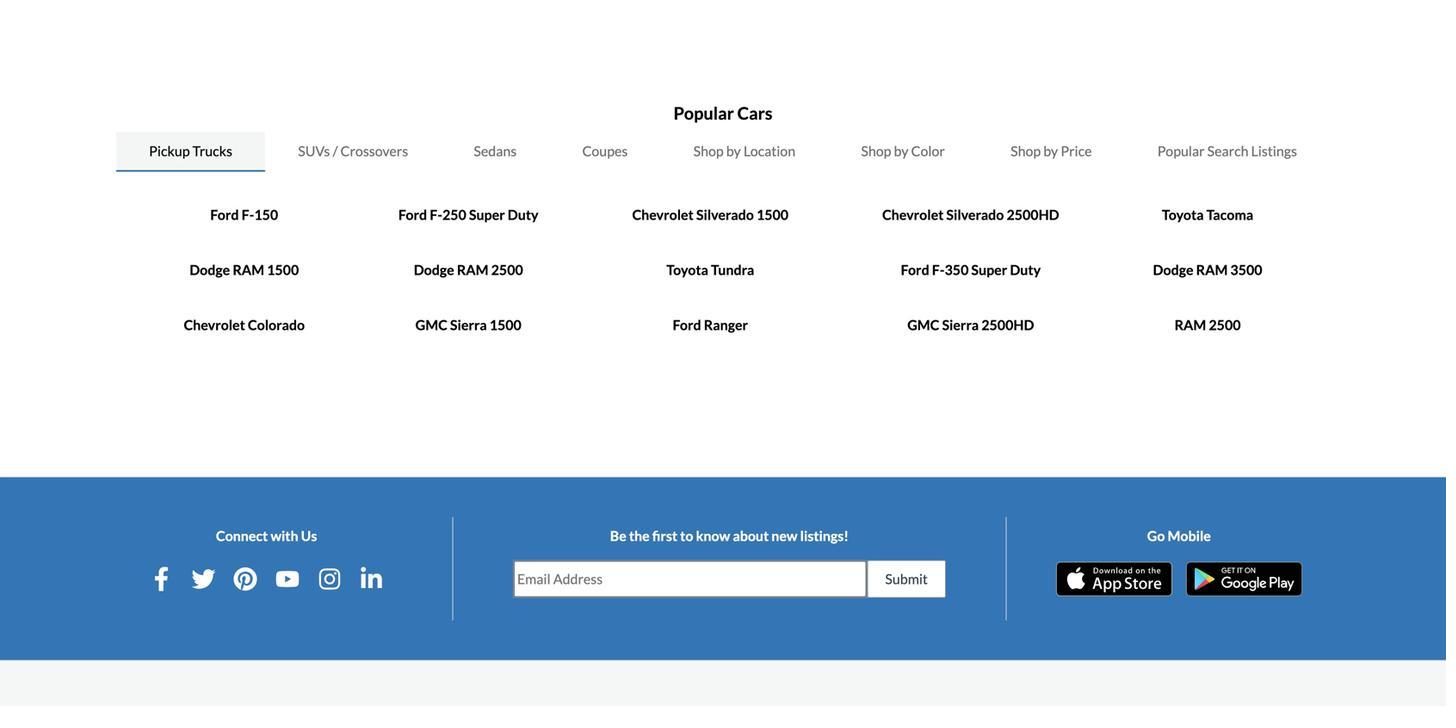 Task type: describe. For each thing, give the bounding box(es) containing it.
toyota tacoma link
[[1163, 206, 1254, 223]]

cars
[[738, 103, 773, 124]]

popular for popular cars
[[674, 103, 735, 124]]

shop by price
[[1011, 143, 1093, 159]]

1500 for chevrolet silverado 1500
[[757, 206, 789, 223]]

search
[[1208, 143, 1249, 159]]

color
[[912, 143, 946, 159]]

ford ranger link
[[673, 316, 749, 333]]

about
[[733, 528, 769, 544]]

get it on google play image
[[1187, 562, 1303, 596]]

twitter image
[[192, 567, 216, 591]]

chevrolet for chevrolet silverado 1500
[[633, 206, 694, 223]]

tacoma
[[1207, 206, 1254, 223]]

mobile
[[1168, 528, 1212, 544]]

super for 250
[[469, 206, 505, 223]]

ford f-350 super duty
[[901, 261, 1041, 278]]

connect with us
[[216, 528, 317, 544]]

with
[[271, 528, 299, 544]]

by for price
[[1044, 143, 1059, 159]]

gmc sierra 1500
[[416, 316, 522, 333]]

ford ranger
[[673, 316, 749, 333]]

duty for ford f-250 super duty
[[508, 206, 539, 223]]

toyota tacoma
[[1163, 206, 1254, 223]]

pickup trucks
[[149, 143, 233, 159]]

super for 350
[[972, 261, 1008, 278]]

youtube image
[[276, 567, 300, 591]]

dodge for dodge ram 2500
[[414, 261, 455, 278]]

ram for 2500
[[457, 261, 489, 278]]

dodge for dodge ram 3500
[[1154, 261, 1194, 278]]

ford for ford f-250 super duty
[[399, 206, 427, 223]]

tundra
[[711, 261, 755, 278]]

ford f-250 super duty link
[[399, 206, 539, 223]]

ram 2500 link
[[1175, 316, 1242, 333]]

submit button
[[868, 560, 946, 598]]

chevrolet colorado link
[[184, 316, 305, 333]]

dodge for dodge ram 1500
[[190, 261, 230, 278]]

chevrolet colorado
[[184, 316, 305, 333]]

download on the app store image
[[1057, 562, 1173, 596]]

250
[[443, 206, 467, 223]]

shop for shop by location
[[694, 143, 724, 159]]

instagram image
[[318, 567, 342, 591]]

go mobile
[[1148, 528, 1212, 544]]

sierra for 1500
[[450, 316, 487, 333]]

1 horizontal spatial 2500
[[1210, 316, 1242, 333]]

ford for ford f-350 super duty
[[901, 261, 930, 278]]

toyota for toyota tundra
[[667, 261, 709, 278]]

shop by color
[[862, 143, 946, 159]]

chevrolet for chevrolet colorado
[[184, 316, 245, 333]]

/
[[333, 143, 338, 159]]

go
[[1148, 528, 1166, 544]]

facebook image
[[150, 567, 174, 591]]

suvs / crossovers
[[298, 143, 408, 159]]

first
[[653, 528, 678, 544]]

ford f-350 super duty link
[[901, 261, 1041, 278]]

ford f-150 link
[[210, 206, 278, 223]]

pinterest image
[[234, 567, 258, 591]]

popular search listings
[[1158, 143, 1298, 159]]

listings
[[1252, 143, 1298, 159]]

dodge ram 2500
[[414, 261, 523, 278]]

by for location
[[727, 143, 741, 159]]

ram 2500
[[1175, 316, 1242, 333]]

pickup
[[149, 143, 190, 159]]

location
[[744, 143, 796, 159]]

shop for shop by color
[[862, 143, 892, 159]]

silverado for 2500hd
[[947, 206, 1005, 223]]

connect
[[216, 528, 268, 544]]

popular cars
[[674, 103, 773, 124]]

duty for ford f-350 super duty
[[1011, 261, 1041, 278]]

be
[[610, 528, 627, 544]]

dodge ram 1500 link
[[190, 261, 299, 278]]

dodge ram 3500 link
[[1154, 261, 1263, 278]]

silverado for 1500
[[697, 206, 754, 223]]

colorado
[[248, 316, 305, 333]]

gmc for gmc sierra 2500hd
[[908, 316, 940, 333]]

f- for 350
[[933, 261, 945, 278]]

trucks
[[193, 143, 233, 159]]

chevrolet silverado 2500hd link
[[883, 206, 1060, 223]]



Task type: locate. For each thing, give the bounding box(es) containing it.
3 by from the left
[[1044, 143, 1059, 159]]

f-
[[242, 206, 254, 223], [430, 206, 443, 223], [933, 261, 945, 278]]

1 dodge from the left
[[190, 261, 230, 278]]

0 horizontal spatial sierra
[[450, 316, 487, 333]]

us
[[301, 528, 317, 544]]

3 dodge from the left
[[1154, 261, 1194, 278]]

1 horizontal spatial shop
[[862, 143, 892, 159]]

0 horizontal spatial silverado
[[697, 206, 754, 223]]

1 horizontal spatial f-
[[430, 206, 443, 223]]

3500
[[1231, 261, 1263, 278]]

2500 down dodge ram 3500 link
[[1210, 316, 1242, 333]]

1 horizontal spatial sierra
[[943, 316, 979, 333]]

dodge
[[190, 261, 230, 278], [414, 261, 455, 278], [1154, 261, 1194, 278]]

2 horizontal spatial by
[[1044, 143, 1059, 159]]

gmc sierra 1500 link
[[416, 316, 522, 333]]

0 horizontal spatial chevrolet
[[184, 316, 245, 333]]

dodge down 250
[[414, 261, 455, 278]]

suvs
[[298, 143, 330, 159]]

sierra
[[450, 316, 487, 333], [943, 316, 979, 333]]

super right 350
[[972, 261, 1008, 278]]

0 horizontal spatial gmc
[[416, 316, 448, 333]]

ford for ford ranger
[[673, 316, 702, 333]]

silverado up ford f-350 super duty
[[947, 206, 1005, 223]]

0 horizontal spatial 2500
[[491, 261, 523, 278]]

dodge up the chevrolet colorado 'link' on the top left
[[190, 261, 230, 278]]

ram up the chevrolet colorado
[[233, 261, 264, 278]]

ford left ranger
[[673, 316, 702, 333]]

toyota left tundra
[[667, 261, 709, 278]]

sedans
[[474, 143, 517, 159]]

2 by from the left
[[894, 143, 909, 159]]

Email Address email field
[[514, 561, 867, 597]]

shop down popular cars
[[694, 143, 724, 159]]

2 horizontal spatial shop
[[1011, 143, 1041, 159]]

350
[[945, 261, 969, 278]]

duty right 250
[[508, 206, 539, 223]]

1 horizontal spatial popular
[[1158, 143, 1205, 159]]

the
[[629, 528, 650, 544]]

chevrolet for chevrolet silverado 2500hd
[[883, 206, 944, 223]]

2 dodge from the left
[[414, 261, 455, 278]]

0 horizontal spatial toyota
[[667, 261, 709, 278]]

2 horizontal spatial dodge
[[1154, 261, 1194, 278]]

coupes
[[583, 143, 628, 159]]

f- up gmc sierra 2500hd link
[[933, 261, 945, 278]]

1 sierra from the left
[[450, 316, 487, 333]]

2 horizontal spatial 1500
[[757, 206, 789, 223]]

know
[[696, 528, 731, 544]]

2500hd down shop by price
[[1007, 206, 1060, 223]]

2 horizontal spatial f-
[[933, 261, 945, 278]]

0 horizontal spatial by
[[727, 143, 741, 159]]

toyota tundra
[[667, 261, 755, 278]]

2 horizontal spatial chevrolet
[[883, 206, 944, 223]]

ford for ford f-150
[[210, 206, 239, 223]]

silverado
[[697, 206, 754, 223], [947, 206, 1005, 223]]

ford left 250
[[399, 206, 427, 223]]

toyota for toyota tacoma
[[1163, 206, 1205, 223]]

ram left 3500
[[1197, 261, 1228, 278]]

ford left 150
[[210, 206, 239, 223]]

1 vertical spatial popular
[[1158, 143, 1205, 159]]

1 shop from the left
[[694, 143, 724, 159]]

1 horizontal spatial super
[[972, 261, 1008, 278]]

2500hd for gmc sierra 2500hd
[[982, 316, 1035, 333]]

0 vertical spatial 1500
[[757, 206, 789, 223]]

1 vertical spatial 2500
[[1210, 316, 1242, 333]]

chevrolet silverado 1500
[[633, 206, 789, 223]]

popular
[[674, 103, 735, 124], [1158, 143, 1205, 159]]

by left color
[[894, 143, 909, 159]]

1 vertical spatial toyota
[[667, 261, 709, 278]]

2500hd
[[1007, 206, 1060, 223], [982, 316, 1035, 333]]

ram for 3500
[[1197, 261, 1228, 278]]

duty
[[508, 206, 539, 223], [1011, 261, 1041, 278]]

listings!
[[801, 528, 849, 544]]

dodge ram 1500
[[190, 261, 299, 278]]

linkedin image
[[360, 567, 384, 591]]

0 horizontal spatial duty
[[508, 206, 539, 223]]

crossovers
[[341, 143, 408, 159]]

ford f-250 super duty
[[399, 206, 539, 223]]

ford
[[210, 206, 239, 223], [399, 206, 427, 223], [901, 261, 930, 278], [673, 316, 702, 333]]

popular left cars
[[674, 103, 735, 124]]

1 by from the left
[[727, 143, 741, 159]]

toyota
[[1163, 206, 1205, 223], [667, 261, 709, 278]]

1 horizontal spatial silverado
[[947, 206, 1005, 223]]

f- up dodge ram 2500 link
[[430, 206, 443, 223]]

gmc sierra 2500hd link
[[908, 316, 1035, 333]]

1 horizontal spatial duty
[[1011, 261, 1041, 278]]

2 sierra from the left
[[943, 316, 979, 333]]

150
[[254, 206, 278, 223]]

shop for shop by price
[[1011, 143, 1041, 159]]

f- up dodge ram 1500
[[242, 206, 254, 223]]

0 vertical spatial super
[[469, 206, 505, 223]]

0 vertical spatial 2500hd
[[1007, 206, 1060, 223]]

2500hd for chevrolet silverado 2500hd
[[1007, 206, 1060, 223]]

ram down the ford f-250 super duty link
[[457, 261, 489, 278]]

toyota left tacoma
[[1163, 206, 1205, 223]]

price
[[1061, 143, 1093, 159]]

by left price
[[1044, 143, 1059, 159]]

gmc for gmc sierra 1500
[[416, 316, 448, 333]]

1 gmc from the left
[[416, 316, 448, 333]]

0 horizontal spatial 1500
[[267, 261, 299, 278]]

f- for 250
[[430, 206, 443, 223]]

1 horizontal spatial 1500
[[490, 316, 522, 333]]

gmc down ford f-350 super duty link
[[908, 316, 940, 333]]

chevrolet silverado 1500 link
[[633, 206, 789, 223]]

gmc
[[416, 316, 448, 333], [908, 316, 940, 333]]

dodge ram 3500
[[1154, 261, 1263, 278]]

2500hd down ford f-350 super duty
[[982, 316, 1035, 333]]

2500
[[491, 261, 523, 278], [1210, 316, 1242, 333]]

gmc sierra 2500hd
[[908, 316, 1035, 333]]

1 vertical spatial 2500hd
[[982, 316, 1035, 333]]

silverado up tundra
[[697, 206, 754, 223]]

shop
[[694, 143, 724, 159], [862, 143, 892, 159], [1011, 143, 1041, 159]]

ram for 1500
[[233, 261, 264, 278]]

popular left search at right
[[1158, 143, 1205, 159]]

chevrolet up toyota tundra
[[633, 206, 694, 223]]

by left location
[[727, 143, 741, 159]]

shop left price
[[1011, 143, 1041, 159]]

1500 for dodge ram 1500
[[267, 261, 299, 278]]

chevrolet left colorado
[[184, 316, 245, 333]]

1500
[[757, 206, 789, 223], [267, 261, 299, 278], [490, 316, 522, 333]]

submit
[[886, 571, 928, 587]]

3 shop from the left
[[1011, 143, 1041, 159]]

dodge down toyota tacoma link
[[1154, 261, 1194, 278]]

0 horizontal spatial shop
[[694, 143, 724, 159]]

gmc down dodge ram 2500 link
[[416, 316, 448, 333]]

sierra down 350
[[943, 316, 979, 333]]

1 horizontal spatial by
[[894, 143, 909, 159]]

1500 down location
[[757, 206, 789, 223]]

popular for popular search listings
[[1158, 143, 1205, 159]]

0 horizontal spatial f-
[[242, 206, 254, 223]]

ford left 350
[[901, 261, 930, 278]]

1 vertical spatial duty
[[1011, 261, 1041, 278]]

super right 250
[[469, 206, 505, 223]]

shop by location
[[694, 143, 796, 159]]

1 vertical spatial super
[[972, 261, 1008, 278]]

ranger
[[704, 316, 749, 333]]

be the first to know about new listings!
[[610, 528, 849, 544]]

dodge ram 2500 link
[[414, 261, 523, 278]]

new
[[772, 528, 798, 544]]

0 horizontal spatial super
[[469, 206, 505, 223]]

ram
[[233, 261, 264, 278], [457, 261, 489, 278], [1197, 261, 1228, 278], [1175, 316, 1207, 333]]

ram down dodge ram 3500 link
[[1175, 316, 1207, 333]]

chevrolet silverado 2500hd
[[883, 206, 1060, 223]]

0 vertical spatial 2500
[[491, 261, 523, 278]]

1 silverado from the left
[[697, 206, 754, 223]]

0 vertical spatial popular
[[674, 103, 735, 124]]

2500 down the ford f-250 super duty link
[[491, 261, 523, 278]]

1 horizontal spatial gmc
[[908, 316, 940, 333]]

1500 up colorado
[[267, 261, 299, 278]]

sierra down dodge ram 2500 link
[[450, 316, 487, 333]]

1 horizontal spatial dodge
[[414, 261, 455, 278]]

by for color
[[894, 143, 909, 159]]

chevrolet
[[633, 206, 694, 223], [883, 206, 944, 223], [184, 316, 245, 333]]

0 horizontal spatial popular
[[674, 103, 735, 124]]

to
[[681, 528, 694, 544]]

shop left color
[[862, 143, 892, 159]]

sierra for 2500hd
[[943, 316, 979, 333]]

1 horizontal spatial chevrolet
[[633, 206, 694, 223]]

0 horizontal spatial dodge
[[190, 261, 230, 278]]

by
[[727, 143, 741, 159], [894, 143, 909, 159], [1044, 143, 1059, 159]]

super
[[469, 206, 505, 223], [972, 261, 1008, 278]]

0 vertical spatial toyota
[[1163, 206, 1205, 223]]

0 vertical spatial duty
[[508, 206, 539, 223]]

ford f-150
[[210, 206, 278, 223]]

toyota tundra link
[[667, 261, 755, 278]]

2 vertical spatial 1500
[[490, 316, 522, 333]]

2 gmc from the left
[[908, 316, 940, 333]]

2 shop from the left
[[862, 143, 892, 159]]

chevrolet down the shop by color
[[883, 206, 944, 223]]

f- for 150
[[242, 206, 254, 223]]

1500 down dodge ram 2500 link
[[490, 316, 522, 333]]

1500 for gmc sierra 1500
[[490, 316, 522, 333]]

2 silverado from the left
[[947, 206, 1005, 223]]

duty right 350
[[1011, 261, 1041, 278]]

1 vertical spatial 1500
[[267, 261, 299, 278]]

1 horizontal spatial toyota
[[1163, 206, 1205, 223]]



Task type: vqa. For each thing, say whether or not it's contained in the screenshot.
third share from the top
no



